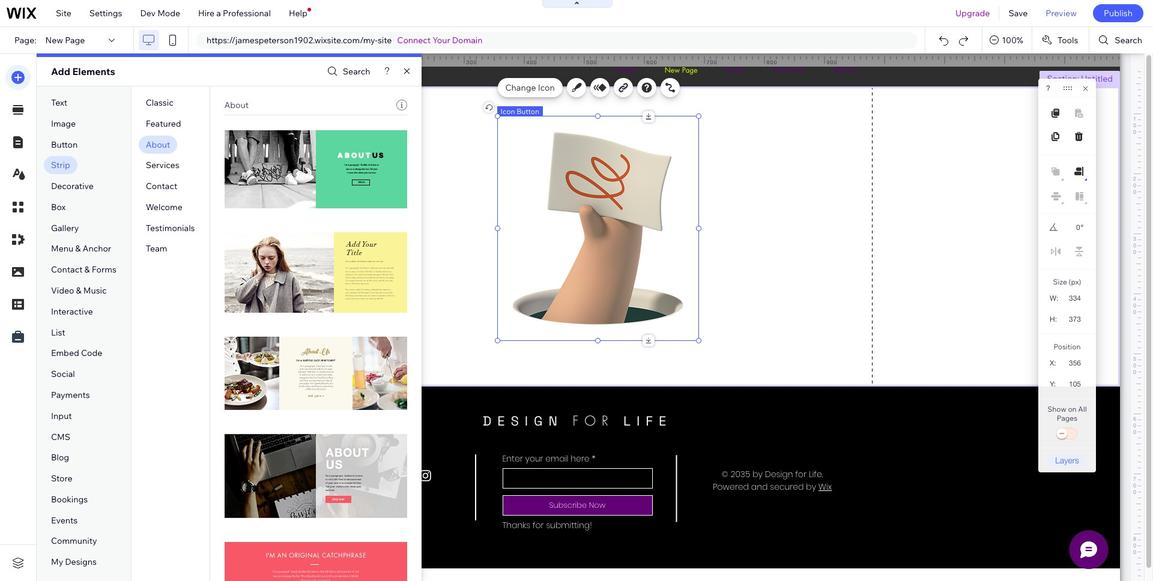 Task type: describe. For each thing, give the bounding box(es) containing it.
contact for contact
[[146, 181, 177, 192]]

size
[[1053, 278, 1067, 287]]

https://jamespeterson1902.wixsite.com/my-site connect your domain
[[207, 35, 483, 46]]

0 horizontal spatial about
[[146, 139, 170, 150]]

interactive
[[51, 306, 93, 317]]

show on all pages
[[1048, 405, 1087, 423]]

section:
[[1047, 73, 1080, 84]]

300
[[466, 59, 477, 65]]

embed code
[[51, 348, 102, 359]]

icon button
[[501, 107, 540, 116]]

layers
[[1056, 455, 1079, 466]]

https://jamespeterson1902.wixsite.com/my-
[[207, 35, 378, 46]]

change icon
[[506, 82, 555, 93]]

600
[[647, 59, 657, 65]]

events
[[51, 515, 78, 526]]

x:
[[1050, 359, 1056, 368]]

my
[[51, 557, 63, 568]]

services
[[146, 160, 179, 171]]

gallery
[[51, 223, 79, 233]]

°
[[1081, 223, 1084, 232]]

upgrade
[[956, 8, 990, 19]]

tools
[[1058, 35, 1078, 46]]

new
[[45, 35, 63, 46]]

forms
[[92, 264, 116, 275]]

position
[[1054, 342, 1081, 351]]

video & music
[[51, 285, 107, 296]]

contact for contact & forms
[[51, 264, 83, 275]]

a
[[216, 8, 221, 19]]

menu & anchor
[[51, 244, 111, 254]]

all
[[1079, 405, 1087, 414]]

y:
[[1050, 380, 1056, 389]]

welcome
[[146, 202, 182, 213]]

hire a professional
[[198, 8, 271, 19]]

hire
[[198, 8, 215, 19]]

my designs
[[51, 557, 97, 568]]

size (px)
[[1053, 278, 1082, 287]]

social
[[51, 369, 75, 380]]

& for contact
[[84, 264, 90, 275]]

untitled
[[1081, 73, 1113, 84]]

video
[[51, 285, 74, 296]]

800
[[767, 59, 778, 65]]

?
[[1046, 84, 1050, 93]]

preview button
[[1037, 0, 1086, 26]]

classic
[[146, 97, 173, 108]]

strip
[[51, 160, 70, 171]]

site
[[56, 8, 71, 19]]

0 vertical spatial button
[[517, 107, 540, 116]]

change
[[506, 82, 536, 93]]

domain
[[452, 35, 483, 46]]

site
[[378, 35, 392, 46]]



Task type: vqa. For each thing, say whether or not it's contained in the screenshot.
the left the Video Mask
no



Task type: locate. For each thing, give the bounding box(es) containing it.
payments
[[51, 390, 90, 401]]

0 horizontal spatial contact
[[51, 264, 83, 275]]

icon
[[538, 82, 555, 93], [501, 107, 515, 116]]

search button down https://jamespeterson1902.wixsite.com/my-site connect your domain
[[324, 63, 370, 80]]

1 vertical spatial &
[[84, 264, 90, 275]]

900
[[827, 59, 838, 65]]

settings
[[89, 8, 122, 19]]

text
[[51, 97, 67, 108]]

store
[[51, 473, 72, 484]]

& right menu
[[75, 244, 81, 254]]

0 vertical spatial about
[[224, 100, 249, 111]]

publish button
[[1093, 4, 1144, 22]]

& right video at the left
[[76, 285, 81, 296]]

pages
[[1057, 414, 1078, 423]]

menu
[[51, 244, 73, 254]]

designs
[[65, 557, 97, 568]]

help
[[289, 8, 307, 19]]

add
[[51, 65, 70, 77]]

1 vertical spatial icon
[[501, 107, 515, 116]]

box
[[51, 202, 66, 213]]

search down https://jamespeterson1902.wixsite.com/my-site connect your domain
[[343, 66, 370, 77]]

500
[[587, 59, 597, 65]]

publish
[[1104, 8, 1133, 19]]

bookings
[[51, 494, 88, 505]]

blog
[[51, 453, 69, 463]]

100% button
[[983, 27, 1032, 53]]

&
[[75, 244, 81, 254], [84, 264, 90, 275], [76, 285, 81, 296]]

layers button
[[1048, 454, 1087, 467]]

1 horizontal spatial search button
[[1090, 27, 1153, 53]]

& for video
[[76, 285, 81, 296]]

0 horizontal spatial button
[[51, 139, 78, 150]]

anchor
[[83, 244, 111, 254]]

button down the "change icon"
[[517, 107, 540, 116]]

1 vertical spatial about
[[146, 139, 170, 150]]

team
[[146, 244, 167, 254]]

on
[[1068, 405, 1077, 414]]

? button
[[1046, 84, 1050, 93]]

(px)
[[1069, 278, 1082, 287]]

featured
[[146, 118, 181, 129]]

0 horizontal spatial icon
[[501, 107, 515, 116]]

1 horizontal spatial icon
[[538, 82, 555, 93]]

button down "image"
[[51, 139, 78, 150]]

search button
[[1090, 27, 1153, 53], [324, 63, 370, 80]]

cms
[[51, 432, 70, 442]]

0 horizontal spatial search button
[[324, 63, 370, 80]]

0 vertical spatial search
[[1115, 35, 1143, 46]]

elements
[[72, 65, 115, 77]]

1 horizontal spatial button
[[517, 107, 540, 116]]

0 vertical spatial icon
[[538, 82, 555, 93]]

icon right change
[[538, 82, 555, 93]]

page
[[65, 35, 85, 46]]

professional
[[223, 8, 271, 19]]

2 vertical spatial &
[[76, 285, 81, 296]]

1 horizontal spatial search
[[1115, 35, 1143, 46]]

1 vertical spatial search
[[343, 66, 370, 77]]

& left 'forms'
[[84, 264, 90, 275]]

dev mode
[[140, 8, 180, 19]]

None text field
[[1064, 220, 1080, 235], [1063, 311, 1086, 327], [1062, 376, 1086, 392], [1064, 220, 1080, 235], [1063, 311, 1086, 327], [1062, 376, 1086, 392]]

decorative
[[51, 181, 94, 192]]

0 vertical spatial search button
[[1090, 27, 1153, 53]]

icon down change
[[501, 107, 515, 116]]

1 vertical spatial contact
[[51, 264, 83, 275]]

1 vertical spatial search button
[[324, 63, 370, 80]]

0 horizontal spatial search
[[343, 66, 370, 77]]

contact
[[146, 181, 177, 192], [51, 264, 83, 275]]

community
[[51, 536, 97, 547]]

& for menu
[[75, 244, 81, 254]]

contact up video at the left
[[51, 264, 83, 275]]

w:
[[1050, 294, 1059, 303]]

search down publish button
[[1115, 35, 1143, 46]]

0 vertical spatial &
[[75, 244, 81, 254]]

connect
[[397, 35, 431, 46]]

1 horizontal spatial about
[[224, 100, 249, 111]]

about
[[224, 100, 249, 111], [146, 139, 170, 150]]

h:
[[1050, 315, 1057, 324]]

image
[[51, 118, 76, 129]]

preview
[[1046, 8, 1077, 19]]

0 vertical spatial contact
[[146, 181, 177, 192]]

save button
[[1000, 0, 1037, 26]]

list
[[51, 327, 65, 338]]

button
[[517, 107, 540, 116], [51, 139, 78, 150]]

search button down 'publish' on the right
[[1090, 27, 1153, 53]]

add elements
[[51, 65, 115, 77]]

new page
[[45, 35, 85, 46]]

400
[[527, 59, 537, 65]]

dev
[[140, 8, 156, 19]]

None text field
[[1063, 290, 1086, 306], [1062, 355, 1086, 371], [1063, 290, 1086, 306], [1062, 355, 1086, 371]]

input
[[51, 411, 72, 422]]

code
[[81, 348, 102, 359]]

section: untitled
[[1047, 73, 1113, 84]]

mode
[[157, 8, 180, 19]]

1 horizontal spatial contact
[[146, 181, 177, 192]]

music
[[83, 285, 107, 296]]

your
[[433, 35, 450, 46]]

show
[[1048, 405, 1067, 414]]

save
[[1009, 8, 1028, 19]]

700
[[707, 59, 718, 65]]

embed
[[51, 348, 79, 359]]

testimonials
[[146, 223, 195, 233]]

1 vertical spatial button
[[51, 139, 78, 150]]

contact & forms
[[51, 264, 116, 275]]

switch
[[1055, 426, 1079, 443]]

contact down services
[[146, 181, 177, 192]]

tools button
[[1033, 27, 1089, 53]]

100%
[[1002, 35, 1024, 46]]



